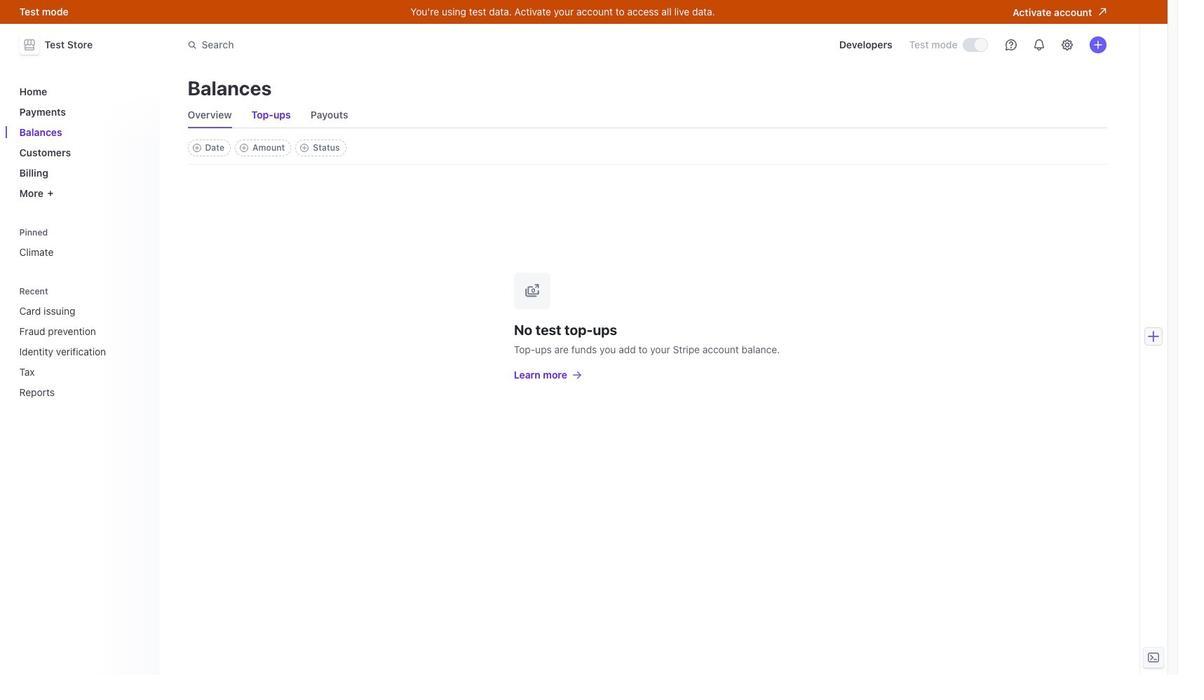 Task type: vqa. For each thing, say whether or not it's contained in the screenshot.
the Help icon
yes



Task type: describe. For each thing, give the bounding box(es) containing it.
2 recent element from the top
[[14, 300, 151, 404]]

Search text field
[[179, 32, 575, 58]]

1 recent element from the top
[[14, 282, 151, 404]]

edit pins image
[[137, 228, 146, 237]]

add date image
[[193, 144, 201, 152]]

core navigation links element
[[14, 80, 151, 205]]

settings image
[[1062, 39, 1073, 51]]

add amount image
[[240, 144, 248, 152]]

notifications image
[[1034, 39, 1045, 51]]

clear history image
[[137, 287, 146, 296]]

Test mode checkbox
[[964, 39, 987, 51]]

pinned element
[[14, 223, 151, 264]]



Task type: locate. For each thing, give the bounding box(es) containing it.
help image
[[1006, 39, 1017, 51]]

toolbar
[[188, 140, 346, 156]]

tab list
[[188, 102, 1107, 128]]

None search field
[[179, 32, 575, 58]]

recent element
[[14, 282, 151, 404], [14, 300, 151, 404]]

add status image
[[300, 144, 309, 152]]



